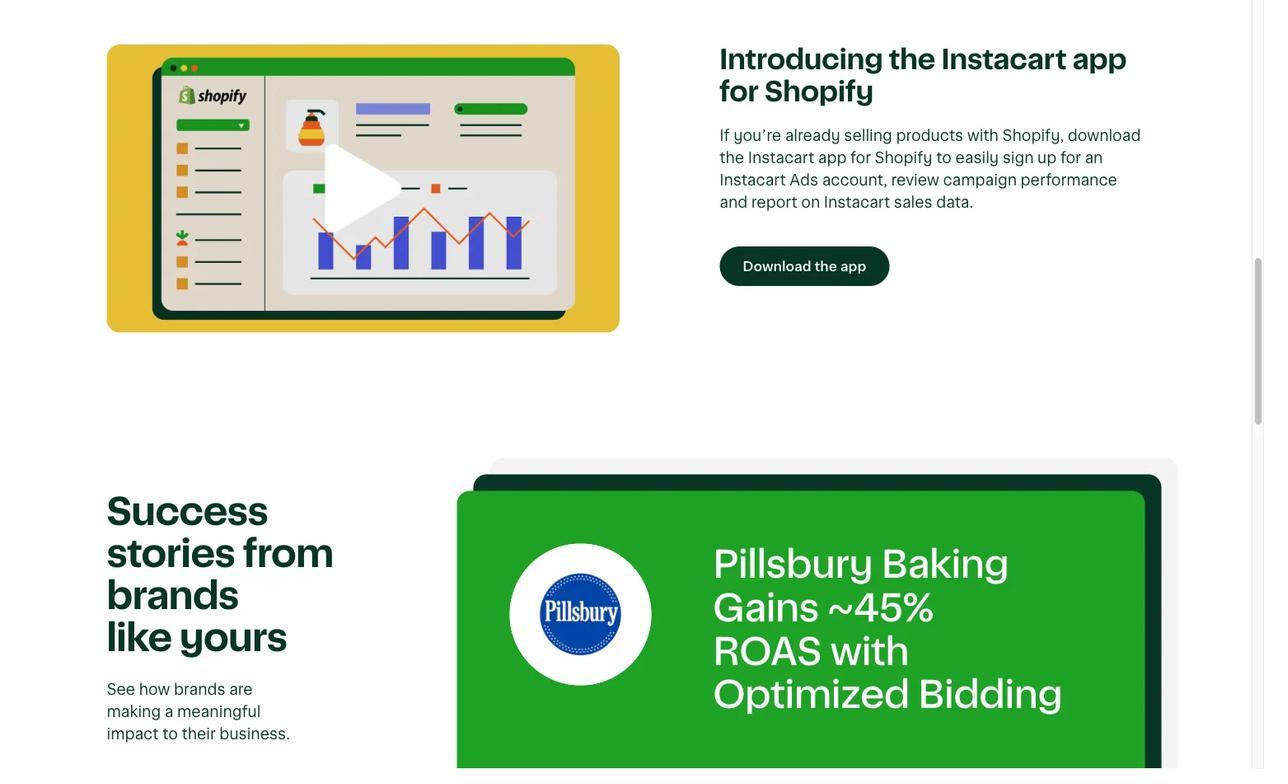 Task type: vqa. For each thing, say whether or not it's contained in the screenshot.
Vanity Fair Everyday Casual Napkins, 2-Ply, White, 660 ct the "stock"
no



Task type: locate. For each thing, give the bounding box(es) containing it.
company
[[880, 529, 1068, 568]]

0 horizontal spatial to
[[163, 726, 178, 742]]

with up easily
[[968, 127, 999, 143]]

0 vertical spatial with
[[968, 127, 999, 143]]

pillsbury
[[714, 545, 873, 585]]

1 horizontal spatial shopify
[[875, 150, 933, 166]]

the down if
[[720, 150, 745, 166]]

and down boost
[[911, 599, 982, 639]]

app right download on the top right of the page
[[841, 259, 867, 273]]

0 vertical spatial the
[[889, 45, 936, 75]]

shopify down introducing
[[765, 77, 874, 106]]

the up products
[[889, 45, 936, 75]]

with
[[968, 127, 999, 143], [831, 632, 910, 672]]

with down ~45%
[[831, 632, 910, 672]]

1 vertical spatial shopify
[[875, 150, 933, 166]]

the right download on the top right of the page
[[815, 259, 838, 273]]

to
[[937, 150, 952, 166], [871, 556, 909, 595], [163, 726, 178, 742]]

instacart inside introducing the instacart app for shopify
[[942, 45, 1067, 75]]

1 vertical spatial optimized
[[714, 676, 910, 715]]

the inside introducing the instacart app for shopify
[[889, 45, 936, 75]]

easily
[[956, 150, 999, 166]]

brands
[[107, 576, 239, 616], [174, 682, 226, 698]]

0 horizontal spatial and
[[720, 194, 748, 210]]

app
[[1073, 45, 1127, 75], [818, 150, 847, 166], [841, 259, 867, 273]]

shopify inside if you're already selling products with shopify, download the instacart app for shopify to easily sign up for an instacart ads account, review campaign performance and report on instacart sales data.
[[875, 150, 933, 166]]

optimized up boost
[[908, 512, 1104, 552]]

1 vertical spatial with
[[831, 632, 910, 672]]

from
[[243, 534, 334, 574]]

shopify up review
[[875, 150, 933, 166]]

sales
[[827, 659, 926, 699]]

digit
[[730, 659, 818, 699]]

instacart down account,
[[824, 194, 891, 210]]

an
[[1085, 150, 1103, 166]]

0 vertical spatial app
[[1073, 45, 1127, 75]]

2 horizontal spatial the
[[889, 45, 936, 75]]

with inside if you're already selling products with shopify, download the instacart app for shopify to easily sign up for an instacart ads account, review campaign performance and report on instacart sales data.
[[968, 127, 999, 143]]

to down products
[[937, 150, 952, 166]]

if you're already selling products with shopify, download the instacart app for shopify to easily sign up for an instacart ads account, review campaign performance and report on instacart sales data.
[[720, 127, 1141, 210]]

to down a at the bottom
[[163, 726, 178, 742]]

brands down stories
[[107, 576, 239, 616]]

a
[[165, 704, 173, 720]]

sign
[[1003, 150, 1034, 166]]

optimized inside pillsbury baking gains ~45% roas with optimized bidding
[[714, 676, 910, 715]]

testing,
[[918, 572, 1064, 612]]

brands up meaningful
[[174, 682, 226, 698]]

2 vertical spatial to
[[163, 726, 178, 742]]

instacart up shopify,
[[942, 45, 1067, 75]]

like
[[107, 618, 172, 658]]

0 vertical spatial brands
[[107, 576, 239, 616]]

introducing the instacart app for shopify
[[720, 45, 1127, 106]]

for
[[720, 77, 759, 106], [851, 150, 871, 166], [1061, 150, 1082, 166]]

instacart
[[942, 45, 1067, 75], [748, 150, 815, 166], [720, 172, 786, 188], [824, 194, 891, 210]]

if
[[720, 127, 730, 143]]

1 horizontal spatial with
[[968, 127, 999, 143]]

brands inside "see how brands are making a meaningful impact to their business."
[[174, 682, 226, 698]]

0 horizontal spatial the
[[720, 150, 745, 166]]

shopify inside introducing the instacart app for shopify
[[765, 77, 874, 106]]

on
[[802, 194, 820, 210]]

optimized
[[908, 512, 1104, 552], [714, 676, 910, 715]]

optimized down roas
[[714, 676, 910, 715]]

download the app
[[743, 259, 867, 273]]

double-
[[831, 616, 985, 655]]

2 horizontal spatial to
[[937, 150, 952, 166]]

the
[[889, 45, 936, 75], [720, 150, 745, 166], [815, 259, 838, 273]]

1 horizontal spatial and
[[911, 599, 982, 639]]

app up download
[[1073, 45, 1127, 75]]

kellogg
[[730, 529, 872, 568]]

ads
[[790, 172, 819, 188]]

instacart up report
[[720, 172, 786, 188]]

0 vertical spatial and
[[720, 194, 748, 210]]

1 horizontal spatial to
[[871, 556, 909, 595]]

the for introducing
[[889, 45, 936, 75]]

review
[[892, 172, 940, 188]]

1 vertical spatial brands
[[174, 682, 226, 698]]

introducing
[[720, 45, 883, 75]]

0 horizontal spatial for
[[720, 77, 759, 106]]

how
[[139, 682, 170, 698]]

red bull optimized pages to boost visibility and conversions
[[746, 512, 1104, 682]]

optimized inside red bull optimized pages to boost visibility and conversions
[[908, 512, 1104, 552]]

for up performance
[[1061, 150, 1082, 166]]

0 vertical spatial optimized
[[908, 512, 1104, 552]]

for up account,
[[851, 150, 871, 166]]

and left report
[[720, 194, 748, 210]]

2 horizontal spatial for
[[1061, 150, 1082, 166]]

0 vertical spatial to
[[937, 150, 952, 166]]

success stories from brands like yours
[[107, 492, 334, 658]]

app down already
[[818, 150, 847, 166]]

and
[[720, 194, 748, 210], [911, 599, 982, 639]]

1 vertical spatial the
[[720, 150, 745, 166]]

making
[[107, 704, 161, 720]]

baking
[[882, 545, 1010, 585]]

to inside red bull optimized pages to boost visibility and conversions
[[871, 556, 909, 595]]

account,
[[822, 172, 888, 188]]

for inside introducing the instacart app for shopify
[[720, 77, 759, 106]]

sales
[[894, 194, 933, 210]]

0 vertical spatial shopify
[[765, 77, 874, 106]]

shopify
[[765, 77, 874, 106], [875, 150, 933, 166]]

to down "bull"
[[871, 556, 909, 595]]

1 vertical spatial to
[[871, 556, 909, 595]]

see how brands are making a meaningful impact to their business.
[[107, 682, 290, 742]]

1 vertical spatial app
[[818, 150, 847, 166]]

campaign
[[943, 172, 1017, 188]]

app inside introducing the instacart app for shopify
[[1073, 45, 1127, 75]]

0 horizontal spatial shopify
[[765, 77, 874, 106]]

pilots
[[730, 572, 833, 612]]

for up if
[[720, 77, 759, 106]]

instacart up ads
[[748, 150, 815, 166]]

2 vertical spatial the
[[815, 259, 838, 273]]

1 vertical spatial and
[[911, 599, 982, 639]]

shopify integration image
[[107, 45, 620, 332]]

with inside pillsbury baking gains ~45% roas with optimized bidding
[[831, 632, 910, 672]]

1 horizontal spatial the
[[815, 259, 838, 273]]

download the app link
[[720, 246, 890, 286]]

0 horizontal spatial with
[[831, 632, 910, 672]]

with for shopify,
[[968, 127, 999, 143]]



Task type: describe. For each thing, give the bounding box(es) containing it.
stories
[[107, 534, 235, 574]]

are
[[229, 682, 253, 698]]

brands inside success stories from brands like yours
[[107, 576, 239, 616]]

you're
[[734, 127, 782, 143]]

success
[[107, 492, 268, 532]]

selling
[[844, 127, 893, 143]]

pages
[[746, 556, 862, 595]]

and inside red bull optimized pages to boost visibility and conversions
[[911, 599, 982, 639]]

1 horizontal spatial for
[[851, 150, 871, 166]]

app inside if you're already selling products with shopify, download the instacart app for shopify to easily sign up for an instacart ads account, review campaign performance and report on instacart sales data.
[[818, 150, 847, 166]]

shopify,
[[1003, 127, 1064, 143]]

meaningful
[[177, 704, 261, 720]]

business.
[[220, 726, 290, 742]]

lift
[[935, 659, 995, 699]]

2 vertical spatial app
[[841, 259, 867, 273]]

download
[[1068, 127, 1141, 143]]

bidding
[[919, 676, 1063, 715]]

yours
[[180, 618, 287, 658]]

their
[[182, 726, 216, 742]]

bull
[[831, 512, 899, 552]]

boost
[[918, 556, 1028, 595]]

impact
[[107, 726, 159, 742]]

sees
[[730, 616, 822, 655]]

red
[[746, 512, 822, 552]]

the for download
[[815, 259, 838, 273]]

products
[[896, 127, 964, 143]]

visibility
[[746, 599, 902, 639]]

to inside if you're already selling products with shopify, download the instacart app for shopify to easily sign up for an instacart ads account, review campaign performance and report on instacart sales data.
[[937, 150, 952, 166]]

and inside if you're already selling products with shopify, download the instacart app for shopify to easily sign up for an instacart ads account, review campaign performance and report on instacart sales data.
[[720, 194, 748, 210]]

roas
[[714, 632, 822, 672]]

pillsbury baking gains ~45% roas with optimized bidding
[[714, 545, 1063, 715]]

up
[[1038, 150, 1057, 166]]

data.
[[937, 194, 974, 210]]

the inside if you're already selling products with shopify, download the instacart app for shopify to easily sign up for an instacart ads account, review campaign performance and report on instacart sales data.
[[720, 150, 745, 166]]

gains
[[714, 589, 820, 628]]

download
[[743, 259, 812, 273]]

kellogg company pilots a/b testing, sees double- digit sales lift
[[730, 529, 1068, 699]]

report
[[752, 194, 798, 210]]

with for optimized
[[831, 632, 910, 672]]

conversions
[[746, 643, 982, 682]]

a/b
[[842, 572, 910, 612]]

already
[[785, 127, 841, 143]]

~45%
[[828, 589, 934, 628]]

see
[[107, 682, 135, 698]]

to inside "see how brands are making a meaningful impact to their business."
[[163, 726, 178, 742]]

performance
[[1021, 172, 1118, 188]]



